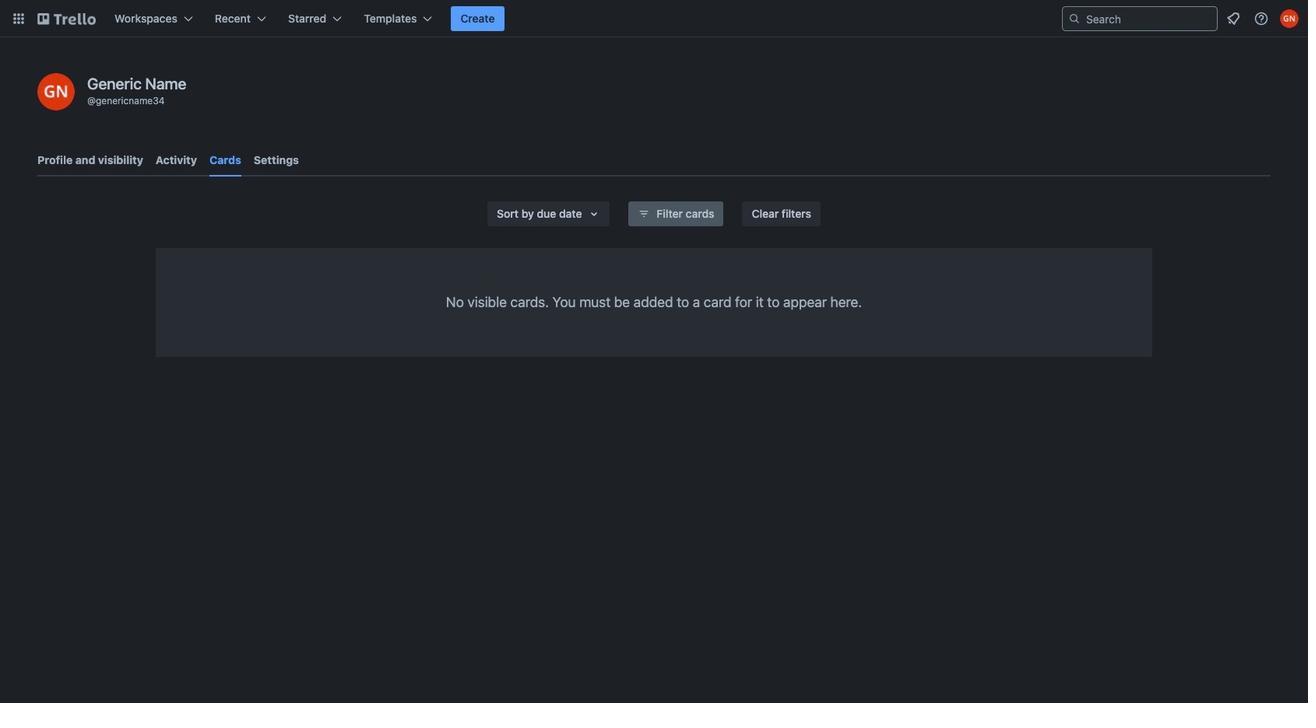 Task type: locate. For each thing, give the bounding box(es) containing it.
0 notifications image
[[1224, 9, 1243, 28]]

generic name (genericname34) image
[[37, 73, 75, 111]]

back to home image
[[37, 6, 96, 31]]

search image
[[1068, 12, 1081, 25]]



Task type: vqa. For each thing, say whether or not it's contained in the screenshot.
Home image
no



Task type: describe. For each thing, give the bounding box(es) containing it.
open information menu image
[[1254, 11, 1269, 26]]

generic name (genericname34) image
[[1280, 9, 1299, 28]]

primary element
[[0, 0, 1308, 37]]

Search field
[[1081, 8, 1217, 30]]



